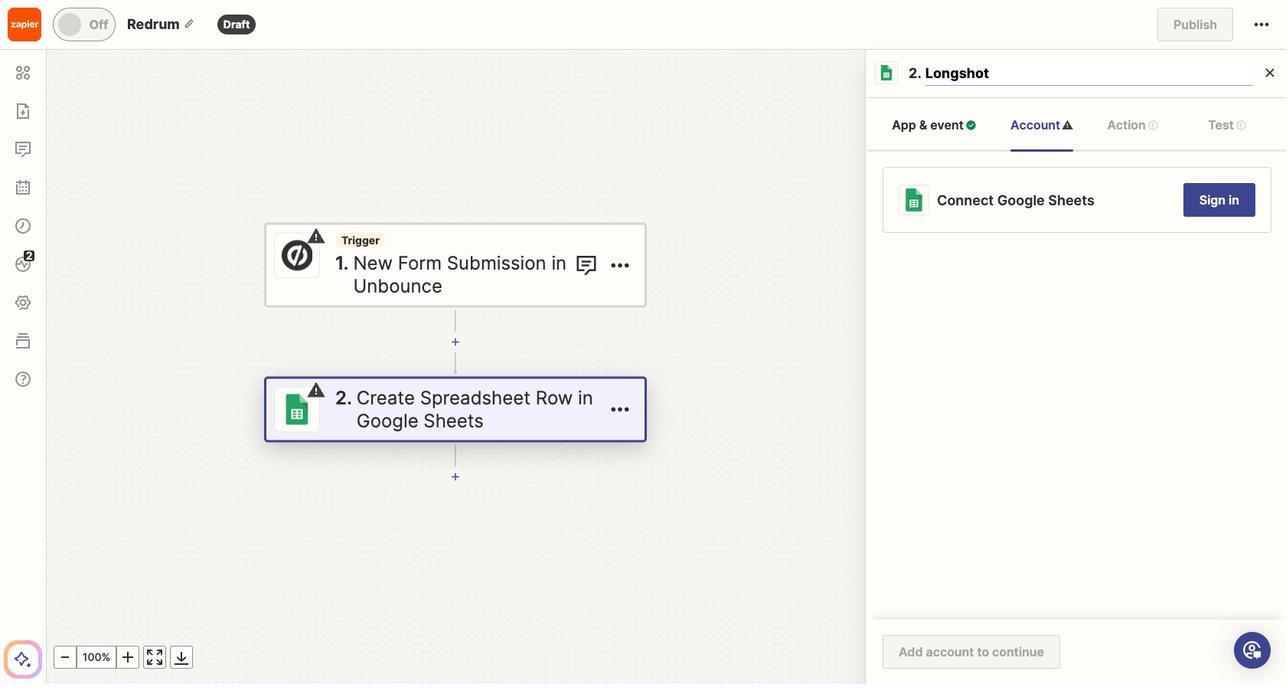 Task type: vqa. For each thing, say whether or not it's contained in the screenshot.
2. related to 2.
yes



Task type: locate. For each thing, give the bounding box(es) containing it.
1 horizontal spatial 2.
[[909, 65, 922, 81]]

incomplete image left create at the left bottom of the page
[[307, 381, 326, 399]]

sign in
[[1200, 192, 1240, 208]]

0 horizontal spatial indeterminate element
[[1148, 119, 1160, 131]]

incomplete image
[[307, 227, 326, 245]]

fit to view image
[[146, 648, 164, 666]]

incomplete image for 2. create spreadsheet row in google sheets incomplete element
[[307, 381, 326, 399]]

trigger 1. new form submission in unbounce
[[335, 233, 567, 297]]

in inside 2. create spreadsheet row in google sheets
[[578, 386, 593, 409]]

incomplete image inside account link
[[1063, 119, 1074, 131]]

event
[[931, 117, 964, 133]]

0 horizontal spatial sheets
[[424, 409, 484, 432]]

0 horizontal spatial 2.
[[335, 386, 352, 409]]

incomplete element for trigger 1. new form submission in unbounce
[[307, 227, 326, 245]]

0 horizontal spatial incomplete image
[[307, 381, 326, 399]]

connect google sheets
[[938, 192, 1095, 208]]

indeterminate element inside action button
[[1148, 119, 1160, 131]]

open intercom messenger image
[[1244, 641, 1262, 659]]

1 vertical spatial google
[[357, 409, 419, 432]]

2. inside 2. create spreadsheet row in google sheets
[[335, 386, 352, 409]]

incomplete image
[[1063, 119, 1074, 131], [307, 381, 326, 399]]

google down create at the left bottom of the page
[[357, 409, 419, 432]]

incomplete element right account
[[1063, 119, 1074, 131]]

indeterminate image
[[1236, 119, 1248, 131]]

1 vertical spatial 2.
[[335, 386, 352, 409]]

in right submission
[[552, 252, 567, 274]]

sign in button
[[1184, 183, 1256, 217]]

continue
[[993, 644, 1045, 659]]

2 horizontal spatial in
[[1229, 192, 1240, 208]]

0 vertical spatial incomplete element
[[1063, 119, 1074, 131]]

submission
[[447, 252, 547, 274]]

publish
[[1174, 17, 1218, 32]]

2 horizontal spatial google sheets logo image
[[903, 188, 926, 211]]

indeterminate element right action
[[1148, 119, 1160, 131]]

2. left create at the left bottom of the page
[[335, 386, 352, 409]]

0 vertical spatial incomplete image
[[1063, 119, 1074, 131]]

export to image image
[[172, 648, 191, 666]]

in right row
[[578, 386, 593, 409]]

2 vertical spatial google sheets logo image
[[282, 394, 313, 425]]

1 indeterminate element from the left
[[1148, 119, 1160, 131]]

0 vertical spatial in
[[1229, 192, 1240, 208]]

0 horizontal spatial google sheets logo image
[[282, 394, 313, 425]]

0 horizontal spatial google
[[357, 409, 419, 432]]

&
[[920, 117, 928, 133]]

test button
[[1194, 98, 1263, 152]]

1 horizontal spatial google sheets logo image
[[879, 65, 895, 80]]

unbounce logo image
[[282, 240, 313, 271]]

1 horizontal spatial incomplete image
[[1063, 119, 1074, 131]]

test
[[1209, 117, 1235, 133]]

unbounce
[[354, 275, 443, 297]]

in right "sign"
[[1229, 192, 1240, 208]]

0 horizontal spatial in
[[552, 252, 567, 274]]

sheets
[[1049, 192, 1095, 208], [424, 409, 484, 432]]

indeterminate image
[[1148, 119, 1160, 131]]

form
[[398, 252, 442, 274]]

in inside sign in button
[[1229, 192, 1240, 208]]

indeterminate element
[[1148, 119, 1160, 131], [1236, 119, 1248, 131]]

account
[[1011, 117, 1061, 133]]

incomplete element left trigger at the left top of the page
[[307, 227, 326, 245]]

0 vertical spatial 2.
[[909, 65, 922, 81]]

1 vertical spatial sheets
[[424, 409, 484, 432]]

1 horizontal spatial google
[[998, 192, 1045, 208]]

in
[[1229, 192, 1240, 208], [552, 252, 567, 274], [578, 386, 593, 409]]

2 indeterminate element from the left
[[1236, 119, 1248, 131]]

2. up &
[[909, 65, 922, 81]]

incomplete image right account
[[1063, 119, 1074, 131]]

2 vertical spatial in
[[578, 386, 593, 409]]

spreadsheet
[[420, 386, 531, 409]]

1 vertical spatial incomplete image
[[307, 381, 326, 399]]

1 vertical spatial incomplete element
[[307, 227, 326, 245]]

incomplete element
[[1063, 119, 1074, 131], [307, 227, 326, 245], [307, 381, 326, 399]]

app & event link
[[892, 98, 977, 152]]

connect
[[938, 192, 994, 208]]

100 %
[[83, 650, 110, 663]]

trigger
[[342, 233, 380, 246]]

0 vertical spatial sheets
[[1049, 192, 1095, 208]]

google right connect
[[998, 192, 1045, 208]]

2. create spreadsheet row in google sheets
[[335, 386, 593, 432]]

incomplete element left create at the left bottom of the page
[[307, 381, 326, 399]]

zoom level percentage element
[[77, 646, 116, 669]]

indeterminate element inside the test button
[[1236, 119, 1248, 131]]

1.
[[335, 252, 349, 274]]

1 horizontal spatial indeterminate element
[[1236, 119, 1248, 131]]

1 vertical spatial in
[[552, 252, 567, 274]]

2 vertical spatial incomplete element
[[307, 381, 326, 399]]

google
[[998, 192, 1045, 208], [357, 409, 419, 432]]

sheets inside 2. create spreadsheet row in google sheets
[[424, 409, 484, 432]]

2.
[[909, 65, 922, 81], [335, 386, 352, 409]]

2. for 2.
[[909, 65, 922, 81]]

google sheets logo image
[[879, 65, 895, 80], [903, 188, 926, 211], [282, 394, 313, 425]]

1 horizontal spatial sheets
[[1049, 192, 1095, 208]]

1 horizontal spatial in
[[578, 386, 593, 409]]

indeterminate element right test
[[1236, 119, 1248, 131]]



Task type: describe. For each thing, give the bounding box(es) containing it.
complete element
[[966, 119, 977, 131]]

in inside trigger 1. new form submission in unbounce
[[552, 252, 567, 274]]

100
[[83, 650, 102, 663]]

publish button
[[1158, 8, 1234, 41]]

add account to continue
[[899, 644, 1045, 659]]

zoom in image
[[119, 648, 137, 666]]

0 vertical spatial google
[[998, 192, 1045, 208]]

create
[[357, 386, 415, 409]]

incomplete element for 2. create spreadsheet row in google sheets
[[307, 381, 326, 399]]

incomplete element inside account link
[[1063, 119, 1074, 131]]

2
[[26, 249, 32, 262]]

account
[[926, 644, 975, 659]]

row
[[536, 386, 573, 409]]

editor sidebar element
[[4, 50, 42, 679]]

app & event
[[892, 117, 964, 133]]

add
[[899, 644, 923, 659]]

zoom out image
[[56, 648, 74, 666]]

sign
[[1200, 192, 1226, 208]]

redrum
[[127, 16, 180, 32]]

off
[[89, 17, 108, 32]]

draft
[[223, 18, 250, 31]]

2. for 2. create spreadsheet row in google sheets
[[335, 386, 352, 409]]

0 vertical spatial google sheets logo image
[[879, 65, 895, 80]]

to
[[978, 644, 990, 659]]

indeterminate element for test
[[1236, 119, 1248, 131]]

incomplete image for incomplete element in the account link
[[1063, 119, 1074, 131]]

Create Spreadsheet Row in Google Sheets text field
[[926, 61, 1254, 86]]

add account to continue button
[[883, 635, 1061, 669]]

%
[[102, 650, 110, 663]]

action
[[1108, 117, 1147, 133]]

app
[[892, 117, 917, 133]]

new
[[354, 252, 393, 274]]

indeterminate element for action
[[1148, 119, 1160, 131]]

complete image
[[966, 119, 977, 131]]

account link
[[1011, 98, 1074, 152]]

1 vertical spatial google sheets logo image
[[903, 188, 926, 211]]

action button
[[1093, 98, 1175, 152]]

google inside 2. create spreadsheet row in google sheets
[[357, 409, 419, 432]]



